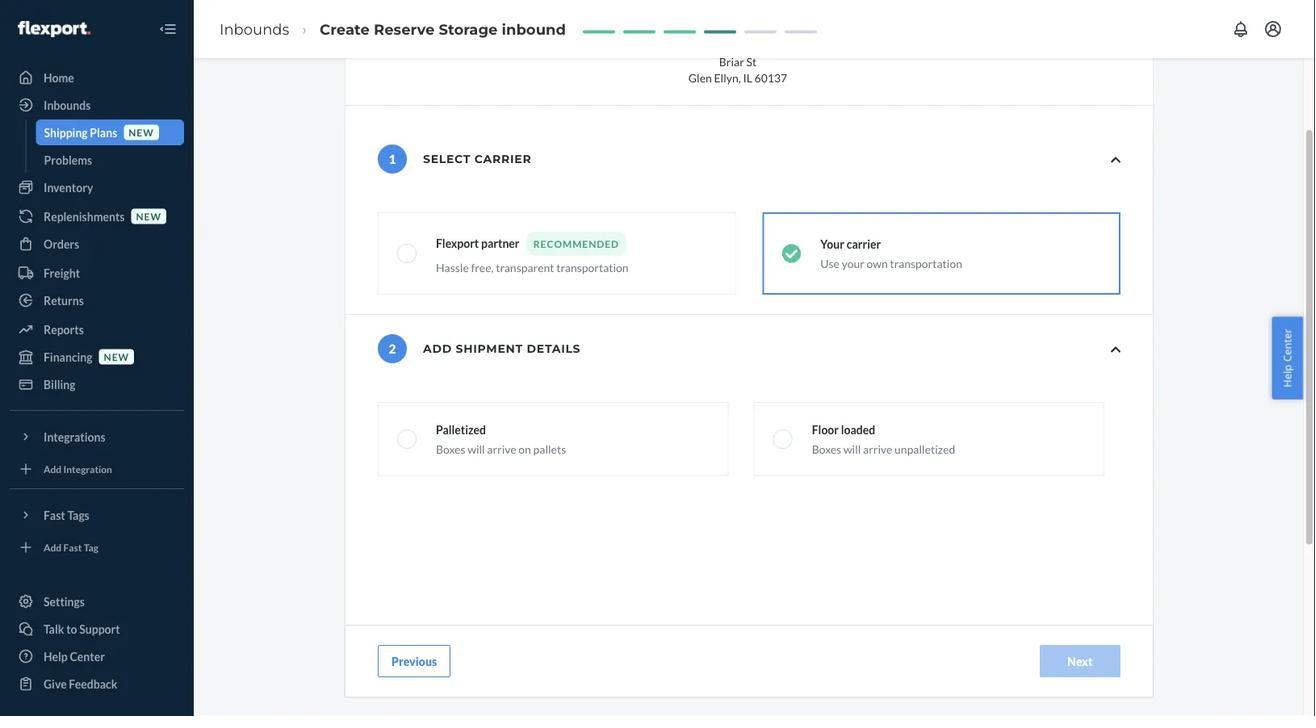 Task type: describe. For each thing, give the bounding box(es) containing it.
on
[[519, 442, 531, 456]]

1 vertical spatial center
[[70, 650, 105, 663]]

chevron up image
[[1111, 155, 1121, 166]]

talk to support button
[[10, 616, 184, 642]]

add integration link
[[10, 456, 184, 482]]

reports
[[44, 323, 84, 336]]

boxes inside palletized boxes will arrive on pallets
[[436, 442, 465, 456]]

add fast tag
[[44, 541, 98, 553]]

check circle image
[[782, 244, 801, 264]]

select
[[423, 153, 471, 166]]

carrier for select
[[475, 153, 532, 166]]

floor
[[812, 423, 839, 437]]

add fast tag link
[[10, 535, 184, 560]]

billing link
[[10, 371, 184, 397]]

to
[[66, 622, 77, 636]]

il
[[743, 71, 752, 85]]

orders
[[44, 237, 79, 251]]

shipping
[[44, 126, 88, 139]]

inventory
[[44, 180, 93, 194]]

details
[[527, 342, 581, 356]]

carrier for your
[[847, 237, 881, 251]]

free,
[[471, 261, 494, 275]]

select carrier
[[423, 153, 532, 166]]

problems
[[44, 153, 92, 167]]

hassle free, transparent transportation
[[436, 261, 629, 275]]

fast tags button
[[10, 502, 184, 528]]

briar st glen ellyn, il 60137
[[689, 55, 787, 85]]

inbounds inside breadcrumbs navigation
[[220, 20, 289, 38]]

glen
[[689, 71, 712, 85]]

add for add fast tag
[[44, 541, 62, 553]]

flexport logo image
[[18, 21, 90, 37]]

loaded
[[841, 423, 876, 437]]

returns
[[44, 294, 84, 307]]

create reserve storage inbound
[[320, 20, 566, 38]]

1
[[389, 152, 396, 167]]

give
[[44, 677, 67, 691]]

storage
[[439, 20, 498, 38]]

inbounds link inside breadcrumbs navigation
[[220, 20, 289, 38]]

reserve
[[374, 20, 435, 38]]

help center button
[[1272, 317, 1303, 400]]

add integration
[[44, 463, 112, 475]]

new for financing
[[104, 351, 129, 363]]

1 vertical spatial fast
[[63, 541, 82, 553]]

tag
[[84, 541, 98, 553]]

help inside button
[[1280, 365, 1295, 387]]

integrations button
[[10, 424, 184, 450]]

previous
[[392, 654, 437, 668]]

previous button
[[378, 645, 451, 677]]

your carrier use your own transportation
[[821, 237, 962, 271]]

center inside button
[[1280, 329, 1295, 362]]

2
[[389, 341, 396, 357]]

recommended
[[533, 238, 619, 250]]

st
[[747, 55, 757, 69]]

give feedback
[[44, 677, 117, 691]]

boxes inside floor loaded boxes will arrive unpalletized
[[812, 442, 842, 456]]

chevron up image
[[1111, 344, 1121, 356]]

flexport
[[436, 237, 479, 250]]

0 horizontal spatial inbounds link
[[10, 92, 184, 118]]

your
[[842, 257, 865, 271]]

breadcrumbs navigation
[[207, 6, 579, 53]]

pallets
[[533, 442, 566, 456]]

transparent
[[496, 261, 554, 275]]

shipping plans
[[44, 126, 117, 139]]

hassle
[[436, 261, 469, 275]]

settings link
[[10, 589, 184, 614]]

talk to support
[[44, 622, 120, 636]]



Task type: vqa. For each thing, say whether or not it's contained in the screenshot.
/
no



Task type: locate. For each thing, give the bounding box(es) containing it.
1 horizontal spatial transportation
[[890, 257, 962, 271]]

0 horizontal spatial inbounds
[[44, 98, 91, 112]]

integration
[[63, 463, 112, 475]]

orders link
[[10, 231, 184, 257]]

0 horizontal spatial center
[[70, 650, 105, 663]]

open account menu image
[[1264, 19, 1283, 39]]

0 horizontal spatial will
[[468, 442, 485, 456]]

transportation
[[890, 257, 962, 271], [557, 261, 629, 275]]

boxes
[[436, 442, 465, 456], [812, 442, 842, 456]]

arrive inside palletized boxes will arrive on pallets
[[487, 442, 516, 456]]

carrier inside your carrier use your own transportation
[[847, 237, 881, 251]]

0 vertical spatial center
[[1280, 329, 1295, 362]]

2 will from the left
[[844, 442, 861, 456]]

add inside 'add integration' link
[[44, 463, 62, 475]]

0 horizontal spatial arrive
[[487, 442, 516, 456]]

will
[[468, 442, 485, 456], [844, 442, 861, 456]]

reports link
[[10, 317, 184, 342]]

flexport partner
[[436, 237, 520, 250]]

new right plans
[[129, 126, 154, 138]]

freight
[[44, 266, 80, 280]]

floor loaded boxes will arrive unpalletized
[[812, 423, 956, 456]]

give feedback button
[[10, 671, 184, 697]]

1 horizontal spatial inbounds link
[[220, 20, 289, 38]]

open notifications image
[[1231, 19, 1251, 39]]

arrive
[[487, 442, 516, 456], [863, 442, 893, 456]]

your
[[821, 237, 845, 251]]

inbounds link
[[220, 20, 289, 38], [10, 92, 184, 118]]

0 horizontal spatial carrier
[[475, 153, 532, 166]]

use
[[821, 257, 840, 271]]

feedback
[[69, 677, 117, 691]]

add down fast tags
[[44, 541, 62, 553]]

1 vertical spatial inbounds link
[[10, 92, 184, 118]]

add for add shipment details
[[423, 342, 452, 356]]

0 horizontal spatial help center
[[44, 650, 105, 663]]

60137
[[755, 71, 787, 85]]

freight link
[[10, 260, 184, 286]]

0 horizontal spatial boxes
[[436, 442, 465, 456]]

0 vertical spatial new
[[129, 126, 154, 138]]

carrier
[[475, 153, 532, 166], [847, 237, 881, 251]]

center
[[1280, 329, 1295, 362], [70, 650, 105, 663]]

home link
[[10, 65, 184, 90]]

help center inside button
[[1280, 329, 1295, 387]]

1 vertical spatial add
[[44, 463, 62, 475]]

0 vertical spatial fast
[[44, 508, 65, 522]]

carrier up your
[[847, 237, 881, 251]]

settings
[[44, 595, 85, 608]]

palletized
[[436, 423, 486, 437]]

boxes down "palletized"
[[436, 442, 465, 456]]

unpalletized
[[895, 442, 956, 456]]

problems link
[[36, 147, 184, 173]]

plans
[[90, 126, 117, 139]]

1 vertical spatial help center
[[44, 650, 105, 663]]

fast left tags
[[44, 508, 65, 522]]

help center link
[[10, 644, 184, 669]]

briar st glen ellyn, il 60137 button
[[346, 0, 1153, 105]]

help center
[[1280, 329, 1295, 387], [44, 650, 105, 663]]

1 horizontal spatial inbounds
[[220, 20, 289, 38]]

arrive down loaded
[[863, 442, 893, 456]]

fast inside dropdown button
[[44, 508, 65, 522]]

fast
[[44, 508, 65, 522], [63, 541, 82, 553]]

0 vertical spatial carrier
[[475, 153, 532, 166]]

1 arrive from the left
[[487, 442, 516, 456]]

ellyn,
[[714, 71, 741, 85]]

0 vertical spatial inbounds
[[220, 20, 289, 38]]

transportation right own
[[890, 257, 962, 271]]

1 horizontal spatial center
[[1280, 329, 1295, 362]]

integrations
[[44, 430, 105, 444]]

home
[[44, 71, 74, 84]]

1 vertical spatial carrier
[[847, 237, 881, 251]]

add inside add fast tag link
[[44, 541, 62, 553]]

partner
[[481, 237, 520, 250]]

new for replenishments
[[136, 210, 161, 222]]

arrive left on
[[487, 442, 516, 456]]

1 horizontal spatial will
[[844, 442, 861, 456]]

briar
[[719, 55, 744, 69]]

2 boxes from the left
[[812, 442, 842, 456]]

inventory link
[[10, 174, 184, 200]]

palletized boxes will arrive on pallets
[[436, 423, 566, 456]]

0 vertical spatial add
[[423, 342, 452, 356]]

transportation down recommended
[[557, 261, 629, 275]]

add
[[423, 342, 452, 356], [44, 463, 62, 475], [44, 541, 62, 553]]

2 arrive from the left
[[863, 442, 893, 456]]

1 boxes from the left
[[436, 442, 465, 456]]

next button
[[1040, 645, 1121, 677]]

0 horizontal spatial transportation
[[557, 261, 629, 275]]

1 will from the left
[[468, 442, 485, 456]]

support
[[79, 622, 120, 636]]

new for shipping plans
[[129, 126, 154, 138]]

0 vertical spatial inbounds link
[[220, 20, 289, 38]]

will down "palletized"
[[468, 442, 485, 456]]

0 horizontal spatial help
[[44, 650, 68, 663]]

billing
[[44, 377, 76, 391]]

1 horizontal spatial help
[[1280, 365, 1295, 387]]

inbound
[[502, 20, 566, 38]]

1 horizontal spatial help center
[[1280, 329, 1295, 387]]

new
[[129, 126, 154, 138], [136, 210, 161, 222], [104, 351, 129, 363]]

own
[[867, 257, 888, 271]]

1 vertical spatial help
[[44, 650, 68, 663]]

next
[[1068, 654, 1093, 668]]

transportation inside your carrier use your own transportation
[[890, 257, 962, 271]]

will inside floor loaded boxes will arrive unpalletized
[[844, 442, 861, 456]]

will inside palletized boxes will arrive on pallets
[[468, 442, 485, 456]]

2 vertical spatial new
[[104, 351, 129, 363]]

tags
[[67, 508, 89, 522]]

0 vertical spatial help
[[1280, 365, 1295, 387]]

close navigation image
[[158, 19, 178, 39]]

add left integration
[[44, 463, 62, 475]]

arrive inside floor loaded boxes will arrive unpalletized
[[863, 442, 893, 456]]

carrier right select
[[475, 153, 532, 166]]

shipment
[[456, 342, 523, 356]]

returns link
[[10, 287, 184, 313]]

add shipment details
[[423, 342, 581, 356]]

1 horizontal spatial arrive
[[863, 442, 893, 456]]

0 vertical spatial help center
[[1280, 329, 1295, 387]]

new down reports link
[[104, 351, 129, 363]]

fast tags
[[44, 508, 89, 522]]

boxes down floor
[[812, 442, 842, 456]]

1 vertical spatial inbounds
[[44, 98, 91, 112]]

new up orders 'link'
[[136, 210, 161, 222]]

talk
[[44, 622, 64, 636]]

fast left tag
[[63, 541, 82, 553]]

replenishments
[[44, 210, 125, 223]]

2 vertical spatial add
[[44, 541, 62, 553]]

create
[[320, 20, 370, 38]]

add for add integration
[[44, 463, 62, 475]]

add right 2
[[423, 342, 452, 356]]

1 vertical spatial new
[[136, 210, 161, 222]]

inbounds
[[220, 20, 289, 38], [44, 98, 91, 112]]

will down loaded
[[844, 442, 861, 456]]

1 horizontal spatial boxes
[[812, 442, 842, 456]]

1 horizontal spatial carrier
[[847, 237, 881, 251]]

financing
[[44, 350, 93, 364]]



